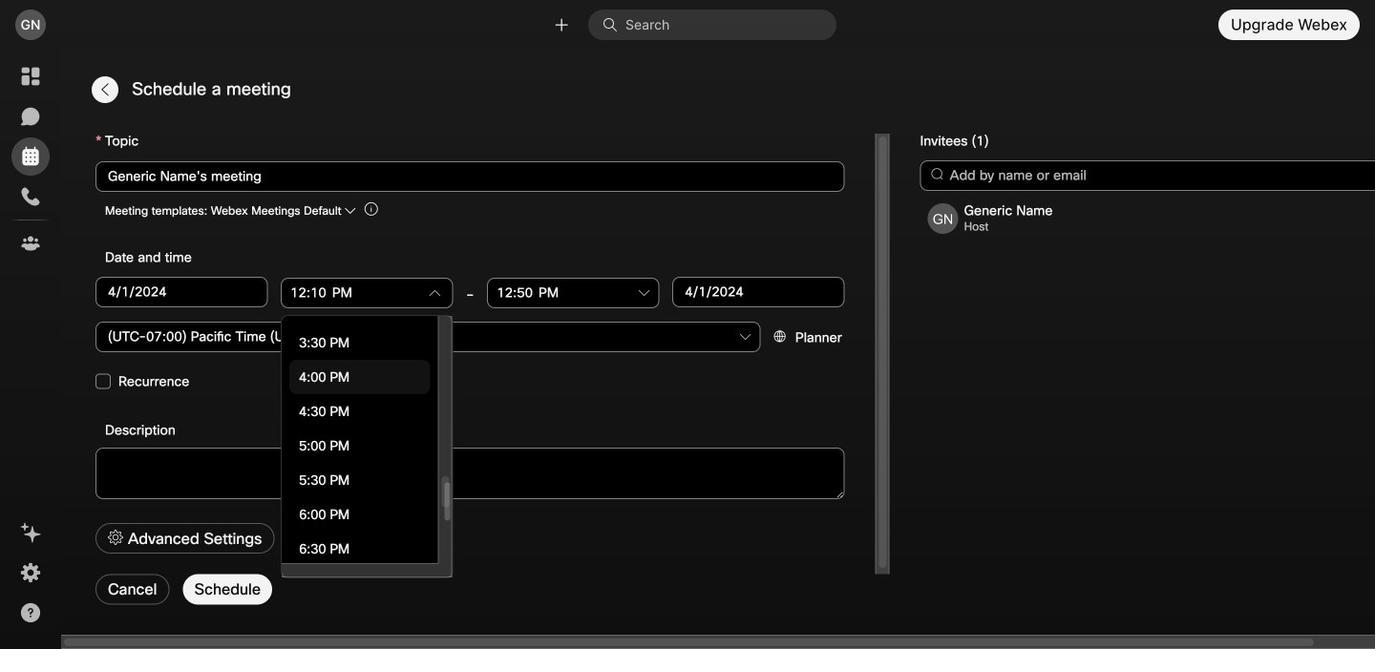 Task type: describe. For each thing, give the bounding box(es) containing it.
webex tab list
[[11, 57, 50, 263]]



Task type: locate. For each thing, give the bounding box(es) containing it.
navigation
[[0, 50, 61, 649]]



Task type: vqa. For each thing, say whether or not it's contained in the screenshot.
webex tab list
yes



